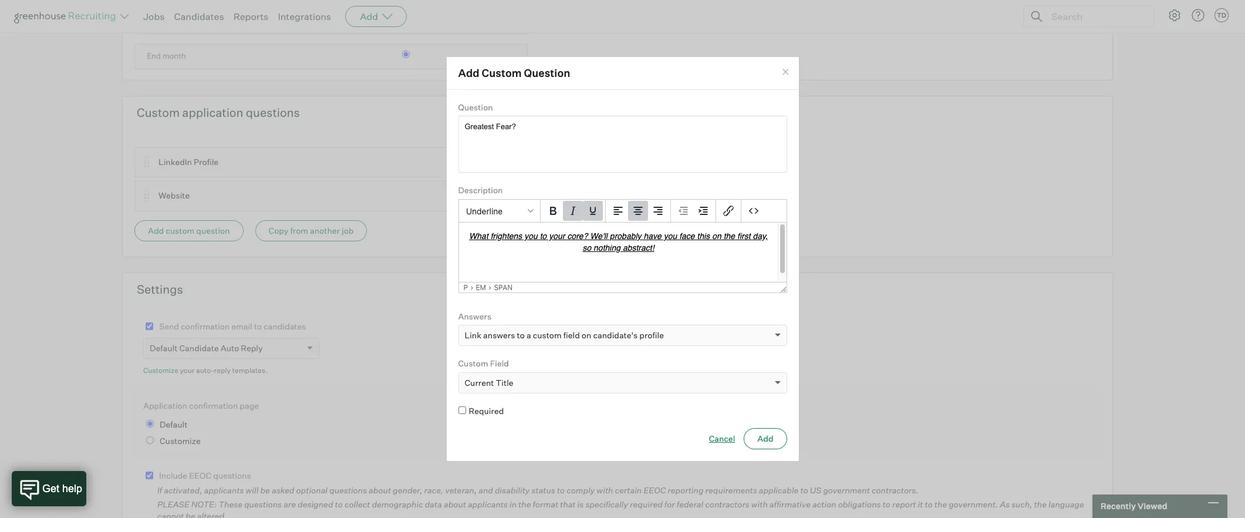 Task type: locate. For each thing, give the bounding box(es) containing it.
1 horizontal spatial about
[[444, 499, 466, 509]]

1 horizontal spatial question
[[524, 66, 571, 79]]

› right p
[[471, 283, 474, 292]]

application
[[182, 105, 243, 120]]

eeoc up required
[[644, 485, 666, 495]]

td button
[[1213, 6, 1232, 25]]

customize link
[[143, 366, 178, 375]]

veteran,
[[445, 485, 477, 495]]

add
[[360, 11, 378, 22], [458, 66, 480, 79], [148, 225, 164, 235], [758, 433, 774, 443]]

0 horizontal spatial ›
[[471, 283, 474, 292]]

asked
[[272, 485, 295, 495]]

1 vertical spatial default
[[160, 419, 188, 429]]

obligations
[[839, 499, 881, 509]]

applicants up these
[[204, 485, 244, 495]]

eeoc up activated,
[[189, 471, 212, 481]]

in
[[510, 499, 517, 509]]

resize image
[[781, 286, 787, 292]]

end left month
[[147, 51, 161, 61]]

3 toolbar from the left
[[671, 199, 716, 222]]

report
[[893, 499, 917, 509]]

format
[[533, 499, 559, 509]]

to down contractors.
[[883, 499, 891, 509]]

2 › from the left
[[489, 283, 492, 292]]

td button
[[1215, 8, 1229, 22]]

with up specifically on the bottom
[[597, 485, 613, 495]]

1 vertical spatial about
[[444, 499, 466, 509]]

applicants
[[204, 485, 244, 495], [468, 499, 508, 509]]

› right the em button
[[489, 283, 492, 292]]

None checkbox
[[146, 322, 153, 330], [146, 472, 153, 479], [146, 322, 153, 330], [146, 472, 153, 479]]

note:
[[191, 499, 217, 509]]

toolbar
[[541, 199, 606, 222], [606, 199, 671, 222], [671, 199, 716, 222]]

about up the demographic
[[369, 485, 391, 495]]

0 horizontal spatial be
[[186, 511, 195, 518]]

end for end month
[[147, 51, 161, 61]]

jobs
[[143, 11, 165, 22]]

action
[[813, 499, 837, 509]]

0 horizontal spatial the
[[519, 499, 531, 509]]

None radio
[[402, 16, 410, 24], [402, 51, 410, 58], [402, 16, 410, 24], [402, 51, 410, 58]]

1 vertical spatial be
[[186, 511, 195, 518]]

with down applicable
[[752, 499, 768, 509]]

to inside dialog
[[517, 330, 525, 340]]

Greatest Fear? text field
[[458, 116, 787, 173]]

1 vertical spatial custom
[[137, 105, 180, 120]]

end
[[147, 17, 161, 26], [147, 51, 161, 61]]

navigation
[[464, 283, 776, 292]]

the right 'it' in the bottom right of the page
[[935, 499, 947, 509]]

gender,
[[393, 485, 423, 495]]

questions
[[246, 105, 300, 120], [213, 471, 251, 481], [330, 485, 367, 495], [244, 499, 282, 509]]

span
[[494, 283, 513, 292]]

add button
[[744, 428, 787, 449]]

0 vertical spatial with
[[597, 485, 613, 495]]

customize for customize your auto-reply templates.
[[143, 366, 178, 375]]

custom inside button
[[166, 225, 195, 235]]

year
[[163, 17, 178, 26]]

send
[[159, 321, 179, 331]]

1 vertical spatial question
[[458, 102, 493, 112]]

0 vertical spatial eeoc
[[189, 471, 212, 481]]

0 vertical spatial end
[[147, 17, 161, 26]]

1 horizontal spatial applicants
[[468, 499, 508, 509]]

0 horizontal spatial custom
[[166, 225, 195, 235]]

candidate's
[[593, 330, 638, 340]]

1 horizontal spatial with
[[752, 499, 768, 509]]

1 end from the top
[[147, 17, 161, 26]]

1 horizontal spatial ›
[[489, 283, 492, 292]]

customize for customize
[[160, 436, 201, 446]]

reply
[[241, 343, 263, 353]]

1 horizontal spatial the
[[935, 499, 947, 509]]

question
[[524, 66, 571, 79], [458, 102, 493, 112]]

is
[[578, 499, 584, 509]]

integrations
[[278, 11, 331, 22]]

field
[[564, 330, 580, 340]]

auto
[[221, 343, 239, 353]]

0 horizontal spatial with
[[597, 485, 613, 495]]

customize left your
[[143, 366, 178, 375]]

data
[[425, 499, 442, 509]]

em
[[476, 283, 486, 292]]

1 horizontal spatial custom
[[533, 330, 562, 340]]

greenhouse recruiting image
[[14, 9, 120, 23]]

›
[[471, 283, 474, 292], [489, 283, 492, 292]]

about down veteran,
[[444, 499, 466, 509]]

custom left the question
[[166, 225, 195, 235]]

1 toolbar from the left
[[541, 199, 606, 222]]

demographic
[[372, 499, 423, 509]]

default up customize link
[[150, 343, 178, 353]]

job
[[342, 225, 354, 235]]

0 vertical spatial be
[[260, 485, 270, 495]]

None radio
[[146, 420, 154, 428], [146, 436, 154, 444], [146, 420, 154, 428], [146, 436, 154, 444]]

default
[[150, 343, 178, 353], [160, 419, 188, 429]]

answers
[[483, 330, 515, 340]]

add inside popup button
[[360, 11, 378, 22]]

specifically
[[586, 499, 629, 509]]

2 horizontal spatial the
[[1035, 499, 1047, 509]]

0 vertical spatial question
[[524, 66, 571, 79]]

be down note:
[[186, 511, 195, 518]]

be right will on the bottom left of page
[[260, 485, 270, 495]]

1 horizontal spatial be
[[260, 485, 270, 495]]

default candidate auto reply
[[150, 343, 263, 353]]

0 vertical spatial customize
[[143, 366, 178, 375]]

2 end from the top
[[147, 51, 161, 61]]

0 horizontal spatial about
[[369, 485, 391, 495]]

Search text field
[[1049, 8, 1144, 25]]

linkedin profile
[[159, 157, 219, 167]]

the right in
[[519, 499, 531, 509]]

0 vertical spatial confirmation
[[181, 321, 230, 331]]

copy from another job button
[[255, 220, 367, 241]]

federal
[[677, 499, 704, 509]]

confirmation up the default candidate auto reply
[[181, 321, 230, 331]]

to up that
[[557, 485, 565, 495]]

applicable
[[759, 485, 799, 495]]

custom right a
[[533, 330, 562, 340]]

end month
[[147, 51, 186, 61]]

underline
[[466, 206, 503, 216]]

custom field
[[458, 358, 509, 368]]

send confirmation email to candidates
[[159, 321, 306, 331]]

link answers to a custom field on candidate's profile
[[465, 330, 664, 340]]

custom for custom field
[[458, 358, 488, 368]]

description
[[458, 185, 503, 195]]

eeoc
[[189, 471, 212, 481], [644, 485, 666, 495]]

to left us
[[801, 485, 809, 495]]

disability
[[495, 485, 530, 495]]

government.
[[949, 499, 999, 509]]

0 vertical spatial custom
[[166, 225, 195, 235]]

linkedin
[[159, 157, 192, 167]]

copy
[[269, 225, 289, 235]]

2 vertical spatial custom
[[458, 358, 488, 368]]

add custom question
[[148, 225, 230, 235]]

configure image
[[1168, 8, 1182, 22]]

add button
[[345, 6, 407, 27]]

candidates link
[[174, 11, 224, 22]]

default down application at the left bottom of the page
[[160, 419, 188, 429]]

end for end year
[[147, 17, 161, 26]]

1 vertical spatial custom
[[533, 330, 562, 340]]

reply
[[214, 366, 231, 375]]

comply
[[567, 485, 595, 495]]

p › em › span
[[464, 283, 513, 292]]

customize
[[143, 366, 178, 375], [160, 436, 201, 446]]

end left the year
[[147, 17, 161, 26]]

customize up include
[[160, 436, 201, 446]]

0 vertical spatial applicants
[[204, 485, 244, 495]]

to left a
[[517, 330, 525, 340]]

your
[[180, 366, 195, 375]]

confirmation left page
[[189, 400, 238, 410]]

p button
[[464, 283, 468, 292]]

to right email
[[254, 321, 262, 331]]

default for default candidate auto reply
[[150, 343, 178, 353]]

1 horizontal spatial eeoc
[[644, 485, 666, 495]]

reporting
[[668, 485, 704, 495]]

applicants down and
[[468, 499, 508, 509]]

candidate
[[179, 343, 219, 353]]

collect
[[345, 499, 370, 509]]

1 vertical spatial end
[[147, 51, 161, 61]]

1 vertical spatial customize
[[160, 436, 201, 446]]

settings
[[137, 282, 183, 296]]

0 vertical spatial default
[[150, 343, 178, 353]]

2 toolbar from the left
[[606, 199, 671, 222]]

navigation containing p
[[464, 283, 776, 292]]

1 vertical spatial confirmation
[[189, 400, 238, 410]]

default candidate auto reply option
[[150, 343, 263, 353]]

the right such, in the bottom of the page
[[1035, 499, 1047, 509]]



Task type: describe. For each thing, give the bounding box(es) containing it.
recently viewed
[[1101, 501, 1168, 511]]

link
[[465, 330, 482, 340]]

from
[[290, 225, 308, 235]]

span button
[[494, 283, 513, 292]]

confirmation for send
[[181, 321, 230, 331]]

answers
[[458, 311, 492, 321]]

to right 'it' in the bottom right of the page
[[925, 499, 933, 509]]

3 the from the left
[[1035, 499, 1047, 509]]

underline group
[[459, 199, 787, 222]]

cannot
[[157, 511, 184, 518]]

jobs link
[[143, 11, 165, 22]]

add custom question dialog
[[446, 56, 800, 462]]

if
[[157, 485, 162, 495]]

include
[[159, 471, 187, 481]]

candidates
[[264, 321, 306, 331]]

custom application questions
[[137, 105, 300, 120]]

custom inside dialog
[[533, 330, 562, 340]]

application
[[143, 400, 187, 410]]

navigation inside add custom question dialog
[[464, 283, 776, 292]]

cancel link
[[709, 433, 736, 445]]

to left collect
[[335, 499, 343, 509]]

em button
[[476, 283, 486, 292]]

end year
[[147, 17, 178, 26]]

optional
[[296, 485, 328, 495]]

affirmative
[[770, 499, 811, 509]]

profile
[[194, 157, 219, 167]]

page
[[240, 400, 259, 410]]

contractors.
[[872, 485, 919, 495]]

0 vertical spatial custom
[[482, 66, 522, 79]]

link answers to a custom field on candidate's profile option
[[465, 330, 664, 340]]

underline button
[[461, 201, 538, 221]]

on
[[582, 330, 592, 340]]

auto-
[[196, 366, 214, 375]]

0 horizontal spatial applicants
[[204, 485, 244, 495]]

1 vertical spatial applicants
[[468, 499, 508, 509]]

1 vertical spatial eeoc
[[644, 485, 666, 495]]

0 vertical spatial about
[[369, 485, 391, 495]]

current title
[[465, 377, 514, 387]]

requirements
[[706, 485, 757, 495]]

0 horizontal spatial question
[[458, 102, 493, 112]]

race,
[[424, 485, 444, 495]]

contractors
[[706, 499, 750, 509]]

current title option
[[465, 377, 514, 387]]

viewed
[[1138, 501, 1168, 511]]

candidates
[[174, 11, 224, 22]]

reports link
[[234, 11, 269, 22]]

default for default
[[160, 419, 188, 429]]

are
[[284, 499, 296, 509]]

language
[[1049, 499, 1085, 509]]

month
[[163, 51, 186, 61]]

p
[[464, 283, 468, 292]]

question
[[196, 225, 230, 235]]

field
[[490, 358, 509, 368]]

activated,
[[164, 485, 202, 495]]

reports
[[234, 11, 269, 22]]

1 vertical spatial with
[[752, 499, 768, 509]]

status
[[532, 485, 555, 495]]

please
[[157, 499, 190, 509]]

certain
[[615, 485, 642, 495]]

us
[[810, 485, 822, 495]]

2 the from the left
[[935, 499, 947, 509]]

1 the from the left
[[519, 499, 531, 509]]

close image
[[781, 67, 790, 77]]

copy from another job
[[269, 225, 354, 235]]

1 › from the left
[[471, 283, 474, 292]]

confirmation for application
[[189, 400, 238, 410]]

email
[[232, 321, 252, 331]]

profile
[[640, 330, 664, 340]]

government
[[824, 485, 870, 495]]

integrations link
[[278, 11, 331, 22]]

include eeoc questions if activated, applicants will be asked optional questions about gender, race, veteran, and disability status to comply with certain eeoc reporting requirements applicable to us government contractors. please note: these questions are designed to collect demographic data about applicants in the format that is specifically required for federal contractors with affirmative action obligations to report it to the government. as such, the language cannot be altered.
[[157, 471, 1085, 518]]

a
[[527, 330, 531, 340]]

customize your auto-reply templates.
[[143, 366, 268, 375]]

designed
[[298, 499, 333, 509]]

cancel
[[709, 433, 736, 443]]

website
[[159, 191, 190, 201]]

another
[[310, 225, 340, 235]]

current
[[465, 377, 494, 387]]

recently
[[1101, 501, 1136, 511]]

0 horizontal spatial eeoc
[[189, 471, 212, 481]]

td
[[1217, 11, 1227, 19]]

as
[[1000, 499, 1010, 509]]

that
[[560, 499, 576, 509]]

these
[[219, 499, 243, 509]]

application confirmation page
[[143, 400, 259, 410]]

it
[[918, 499, 924, 509]]

Required checkbox
[[458, 406, 466, 414]]

altered.
[[197, 511, 227, 518]]

custom for custom application questions
[[137, 105, 180, 120]]



Task type: vqa. For each thing, say whether or not it's contained in the screenshot.
right about
yes



